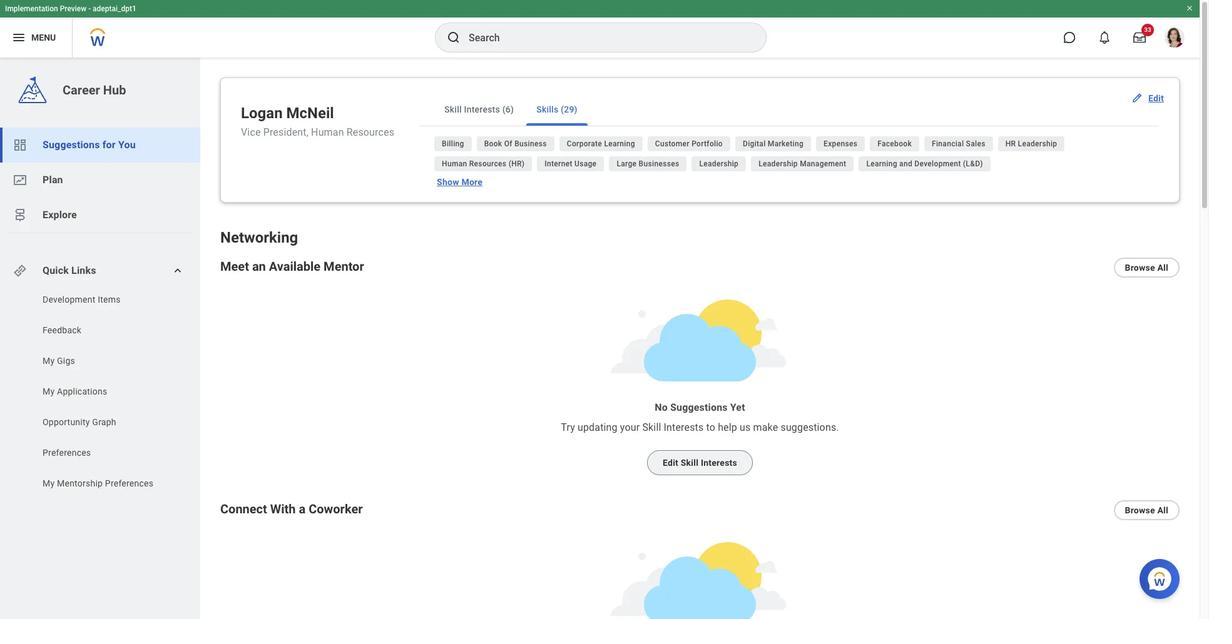 Task type: vqa. For each thing, say whether or not it's contained in the screenshot.
visible icon
no



Task type: locate. For each thing, give the bounding box(es) containing it.
close environment banner image
[[1186, 4, 1194, 12]]

3 my from the top
[[43, 479, 55, 489]]

human
[[311, 127, 344, 138], [442, 160, 467, 168]]

1 browse all link from the top
[[1114, 258, 1180, 278]]

expenses
[[824, 140, 858, 148]]

0 horizontal spatial edit
[[663, 458, 679, 468]]

1 horizontal spatial skill
[[643, 422, 661, 434]]

my left gigs in the bottom of the page
[[43, 356, 55, 366]]

resources inside logan mcneil vice president, human resources
[[347, 127, 395, 138]]

suggestions for you
[[43, 139, 136, 151]]

2 my from the top
[[43, 387, 55, 397]]

search image
[[446, 30, 461, 45]]

my
[[43, 356, 55, 366], [43, 387, 55, 397], [43, 479, 55, 489]]

edit right edit image
[[1149, 93, 1165, 103]]

skills (29)
[[537, 105, 578, 115]]

0 vertical spatial my
[[43, 356, 55, 366]]

all
[[1158, 263, 1169, 273], [1158, 506, 1169, 516]]

browse all link
[[1114, 258, 1180, 278], [1114, 501, 1180, 521]]

networking
[[220, 229, 298, 247]]

1 vertical spatial browse
[[1125, 506, 1156, 516]]

meet
[[220, 259, 249, 274]]

Search Workday  search field
[[469, 24, 741, 51]]

your
[[620, 422, 640, 434]]

1 horizontal spatial preferences
[[105, 479, 154, 489]]

skill up the billing
[[445, 105, 462, 115]]

leadership right hr
[[1018, 140, 1058, 148]]

inbox large image
[[1134, 31, 1146, 44]]

customer
[[655, 140, 690, 148]]

browse all for connect with a coworker
[[1125, 506, 1169, 516]]

browse for connect with a coworker
[[1125, 506, 1156, 516]]

preferences link
[[41, 447, 170, 460]]

list
[[0, 128, 200, 233], [0, 294, 200, 493]]

edit for edit skill interests
[[663, 458, 679, 468]]

0 horizontal spatial skill
[[445, 105, 462, 115]]

human down mcneil
[[311, 127, 344, 138]]

0 horizontal spatial resources
[[347, 127, 395, 138]]

2 horizontal spatial skill
[[681, 458, 699, 468]]

development items link
[[41, 294, 170, 306]]

large
[[617, 160, 637, 168]]

skill down "try updating your skill interests to help us make suggestions." at the bottom of page
[[681, 458, 699, 468]]

interests left (6)
[[464, 105, 500, 115]]

implementation
[[5, 4, 58, 13]]

suggestions up "try updating your skill interests to help us make suggestions." at the bottom of page
[[671, 402, 728, 414]]

marketing
[[768, 140, 804, 148]]

leadership
[[1018, 140, 1058, 148], [700, 160, 739, 168], [759, 160, 798, 168]]

1 horizontal spatial edit
[[1149, 93, 1165, 103]]

(l&d)
[[963, 160, 984, 168]]

development inside development items link
[[43, 295, 95, 305]]

digital marketing
[[743, 140, 804, 148]]

mentorship
[[57, 479, 103, 489]]

1 vertical spatial human
[[442, 160, 467, 168]]

explore
[[43, 209, 77, 221]]

2 all from the top
[[1158, 506, 1169, 516]]

business
[[515, 140, 547, 148]]

portfolio
[[692, 140, 723, 148]]

available
[[269, 259, 321, 274]]

you
[[118, 139, 136, 151]]

1 vertical spatial preferences
[[105, 479, 154, 489]]

my gigs link
[[41, 355, 170, 368]]

skill interests (6)
[[445, 105, 514, 115]]

0 vertical spatial human
[[311, 127, 344, 138]]

1 vertical spatial resources
[[469, 160, 507, 168]]

edit
[[1149, 93, 1165, 103], [663, 458, 679, 468]]

2 horizontal spatial leadership
[[1018, 140, 1058, 148]]

2 browse from the top
[[1125, 506, 1156, 516]]

to
[[707, 422, 716, 434]]

0 vertical spatial suggestions
[[43, 139, 100, 151]]

1 vertical spatial all
[[1158, 506, 1169, 516]]

0 vertical spatial all
[[1158, 263, 1169, 273]]

learning and development (l&d)
[[867, 160, 984, 168]]

a
[[299, 502, 306, 517]]

development items
[[43, 295, 121, 305]]

edit down "try updating your skill interests to help us make suggestions." at the bottom of page
[[663, 458, 679, 468]]

1 horizontal spatial human
[[442, 160, 467, 168]]

links
[[71, 265, 96, 277]]

interests down no suggestions yet
[[664, 422, 704, 434]]

menu button
[[0, 18, 72, 58]]

1 vertical spatial browse all link
[[1114, 501, 1180, 521]]

mentor
[[324, 259, 364, 274]]

my down my gigs
[[43, 387, 55, 397]]

billing
[[442, 140, 464, 148]]

1 horizontal spatial development
[[915, 160, 961, 168]]

suggestions inside suggestions for you link
[[43, 139, 100, 151]]

of
[[504, 140, 513, 148]]

2 vertical spatial my
[[43, 479, 55, 489]]

chevron up small image
[[172, 265, 184, 277]]

suggestions
[[43, 139, 100, 151], [671, 402, 728, 414]]

with
[[270, 502, 296, 517]]

resources
[[347, 127, 395, 138], [469, 160, 507, 168]]

edit skill interests button
[[647, 451, 753, 476]]

1 browse all from the top
[[1125, 263, 1169, 273]]

0 horizontal spatial human
[[311, 127, 344, 138]]

skills
[[537, 105, 559, 115]]

make
[[754, 422, 778, 434]]

book of business
[[484, 140, 547, 148]]

0 horizontal spatial suggestions
[[43, 139, 100, 151]]

1 vertical spatial edit
[[663, 458, 679, 468]]

0 horizontal spatial preferences
[[43, 448, 91, 458]]

graph
[[92, 418, 116, 428]]

preferences down preferences link
[[105, 479, 154, 489]]

opportunity
[[43, 418, 90, 428]]

development
[[915, 160, 961, 168], [43, 295, 95, 305]]

0 horizontal spatial development
[[43, 295, 95, 305]]

interests
[[464, 105, 500, 115], [664, 422, 704, 434], [701, 458, 738, 468]]

learning up the large on the top right of page
[[604, 140, 635, 148]]

0 vertical spatial browse all
[[1125, 263, 1169, 273]]

timeline milestone image
[[13, 208, 28, 223]]

leadership down portfolio in the right of the page
[[700, 160, 739, 168]]

1 list from the top
[[0, 128, 200, 233]]

more
[[462, 177, 483, 187]]

1 horizontal spatial learning
[[867, 160, 898, 168]]

2 list from the top
[[0, 294, 200, 493]]

0 vertical spatial browse
[[1125, 263, 1156, 273]]

1 vertical spatial development
[[43, 295, 95, 305]]

feedback
[[43, 326, 81, 336]]

browse all
[[1125, 263, 1169, 273], [1125, 506, 1169, 516]]

gigs
[[57, 356, 75, 366]]

2 browse all from the top
[[1125, 506, 1169, 516]]

browse all link for connect with a coworker
[[1114, 501, 1180, 521]]

tab list
[[420, 93, 1160, 126]]

preferences down opportunity
[[43, 448, 91, 458]]

my left mentorship
[[43, 479, 55, 489]]

hub
[[103, 83, 126, 98]]

suggestions.
[[781, 422, 839, 434]]

0 vertical spatial development
[[915, 160, 961, 168]]

1 vertical spatial list
[[0, 294, 200, 493]]

1 my from the top
[[43, 356, 55, 366]]

2 vertical spatial skill
[[681, 458, 699, 468]]

customer portfolio
[[655, 140, 723, 148]]

connect with a coworker
[[220, 502, 363, 517]]

1 vertical spatial skill
[[643, 422, 661, 434]]

1 vertical spatial learning
[[867, 160, 898, 168]]

skill right your
[[643, 422, 661, 434]]

opportunity graph
[[43, 418, 116, 428]]

0 vertical spatial list
[[0, 128, 200, 233]]

1 vertical spatial browse all
[[1125, 506, 1169, 516]]

0 vertical spatial resources
[[347, 127, 395, 138]]

0 horizontal spatial leadership
[[700, 160, 739, 168]]

edit skill interests
[[663, 458, 738, 468]]

browse
[[1125, 263, 1156, 273], [1125, 506, 1156, 516]]

career hub
[[63, 83, 126, 98]]

financial
[[932, 140, 964, 148]]

preferences
[[43, 448, 91, 458], [105, 479, 154, 489]]

1 horizontal spatial resources
[[469, 160, 507, 168]]

browse for meet an available mentor
[[1125, 263, 1156, 273]]

-
[[88, 4, 91, 13]]

suggestions left for
[[43, 139, 100, 151]]

development down quick links
[[43, 295, 95, 305]]

1 horizontal spatial suggestions
[[671, 402, 728, 414]]

learning down facebook
[[867, 160, 898, 168]]

(29)
[[561, 105, 578, 115]]

0 vertical spatial interests
[[464, 105, 500, 115]]

my for my mentorship preferences
[[43, 479, 55, 489]]

2 browse all link from the top
[[1114, 501, 1180, 521]]

human inside logan mcneil vice president, human resources
[[311, 127, 344, 138]]

and
[[900, 160, 913, 168]]

development down financial
[[915, 160, 961, 168]]

leadership down digital marketing
[[759, 160, 798, 168]]

try updating your skill interests to help us make suggestions.
[[561, 422, 839, 434]]

1 vertical spatial my
[[43, 387, 55, 397]]

human up show more
[[442, 160, 467, 168]]

1 all from the top
[[1158, 263, 1169, 273]]

interests down to
[[701, 458, 738, 468]]

0 vertical spatial edit
[[1149, 93, 1165, 103]]

1 browse from the top
[[1125, 263, 1156, 273]]

0 vertical spatial browse all link
[[1114, 258, 1180, 278]]

link image
[[13, 264, 28, 279]]

0 horizontal spatial learning
[[604, 140, 635, 148]]

1 horizontal spatial leadership
[[759, 160, 798, 168]]



Task type: describe. For each thing, give the bounding box(es) containing it.
my applications
[[43, 387, 107, 397]]

for
[[102, 139, 116, 151]]

my mentorship preferences link
[[41, 478, 170, 490]]

browse all for meet an available mentor
[[1125, 263, 1169, 273]]

tab list containing skill interests (6)
[[420, 93, 1160, 126]]

0 vertical spatial skill
[[445, 105, 462, 115]]

onboarding home image
[[13, 173, 28, 188]]

meet an available mentor
[[220, 259, 364, 274]]

list containing suggestions for you
[[0, 128, 200, 233]]

1 vertical spatial interests
[[664, 422, 704, 434]]

leadership for leadership
[[700, 160, 739, 168]]

interests inside tab list
[[464, 105, 500, 115]]

skill interests (6) button
[[435, 93, 524, 126]]

items
[[98, 295, 121, 305]]

facebook
[[878, 140, 912, 148]]

menu banner
[[0, 0, 1200, 58]]

corporate learning
[[567, 140, 635, 148]]

career
[[63, 83, 100, 98]]

my for my gigs
[[43, 356, 55, 366]]

help
[[718, 422, 738, 434]]

hr leadership
[[1006, 140, 1058, 148]]

logan
[[241, 105, 283, 122]]

businesses
[[639, 160, 680, 168]]

internet usage
[[545, 160, 597, 168]]

all for meet an available mentor
[[1158, 263, 1169, 273]]

quick
[[43, 265, 69, 277]]

show more button
[[435, 177, 488, 187]]

notifications large image
[[1099, 31, 1111, 44]]

coworker
[[309, 502, 363, 517]]

(hr)
[[509, 160, 525, 168]]

try
[[561, 422, 575, 434]]

no suggestions yet
[[655, 402, 746, 414]]

vice
[[241, 127, 261, 138]]

list containing development items
[[0, 294, 200, 493]]

management
[[800, 160, 847, 168]]

usage
[[575, 160, 597, 168]]

dashboard image
[[13, 138, 28, 153]]

my gigs
[[43, 356, 75, 366]]

yet
[[731, 402, 746, 414]]

feedback link
[[41, 324, 170, 337]]

no
[[655, 402, 668, 414]]

book
[[484, 140, 502, 148]]

updating
[[578, 422, 618, 434]]

sales
[[966, 140, 986, 148]]

33 button
[[1126, 24, 1155, 51]]

leadership for leadership management
[[759, 160, 798, 168]]

edit for edit
[[1149, 93, 1165, 103]]

(6)
[[503, 105, 514, 115]]

mcneil
[[286, 105, 334, 122]]

suggestions for you link
[[0, 128, 200, 163]]

opportunity graph link
[[41, 416, 170, 429]]

all for connect with a coworker
[[1158, 506, 1169, 516]]

quick links
[[43, 265, 96, 277]]

profile logan mcneil image
[[1165, 28, 1185, 50]]

plan link
[[0, 163, 200, 198]]

1 vertical spatial suggestions
[[671, 402, 728, 414]]

menu
[[31, 32, 56, 42]]

preview
[[60, 4, 87, 13]]

0 vertical spatial preferences
[[43, 448, 91, 458]]

digital
[[743, 140, 766, 148]]

edit image
[[1131, 92, 1144, 105]]

human resources (hr)
[[442, 160, 525, 168]]

applications
[[57, 387, 107, 397]]

quick links element
[[13, 259, 190, 284]]

corporate
[[567, 140, 602, 148]]

hr
[[1006, 140, 1016, 148]]

browse all link for meet an available mentor
[[1114, 258, 1180, 278]]

my for my applications
[[43, 387, 55, 397]]

2 vertical spatial interests
[[701, 458, 738, 468]]

33
[[1145, 26, 1152, 33]]

leadership management
[[759, 160, 847, 168]]

explore link
[[0, 198, 200, 233]]

justify image
[[11, 30, 26, 45]]

an
[[252, 259, 266, 274]]

connect
[[220, 502, 267, 517]]

implementation preview -   adeptai_dpt1
[[5, 4, 136, 13]]

large businesses
[[617, 160, 680, 168]]

my applications link
[[41, 386, 170, 398]]

show
[[437, 177, 459, 187]]

us
[[740, 422, 751, 434]]

logan mcneil vice president, human resources
[[241, 105, 395, 138]]

skills (29) button
[[527, 93, 588, 126]]

show more
[[437, 177, 483, 187]]

my mentorship preferences
[[43, 479, 154, 489]]

0 vertical spatial learning
[[604, 140, 635, 148]]

internet
[[545, 160, 573, 168]]

adeptai_dpt1
[[93, 4, 136, 13]]



